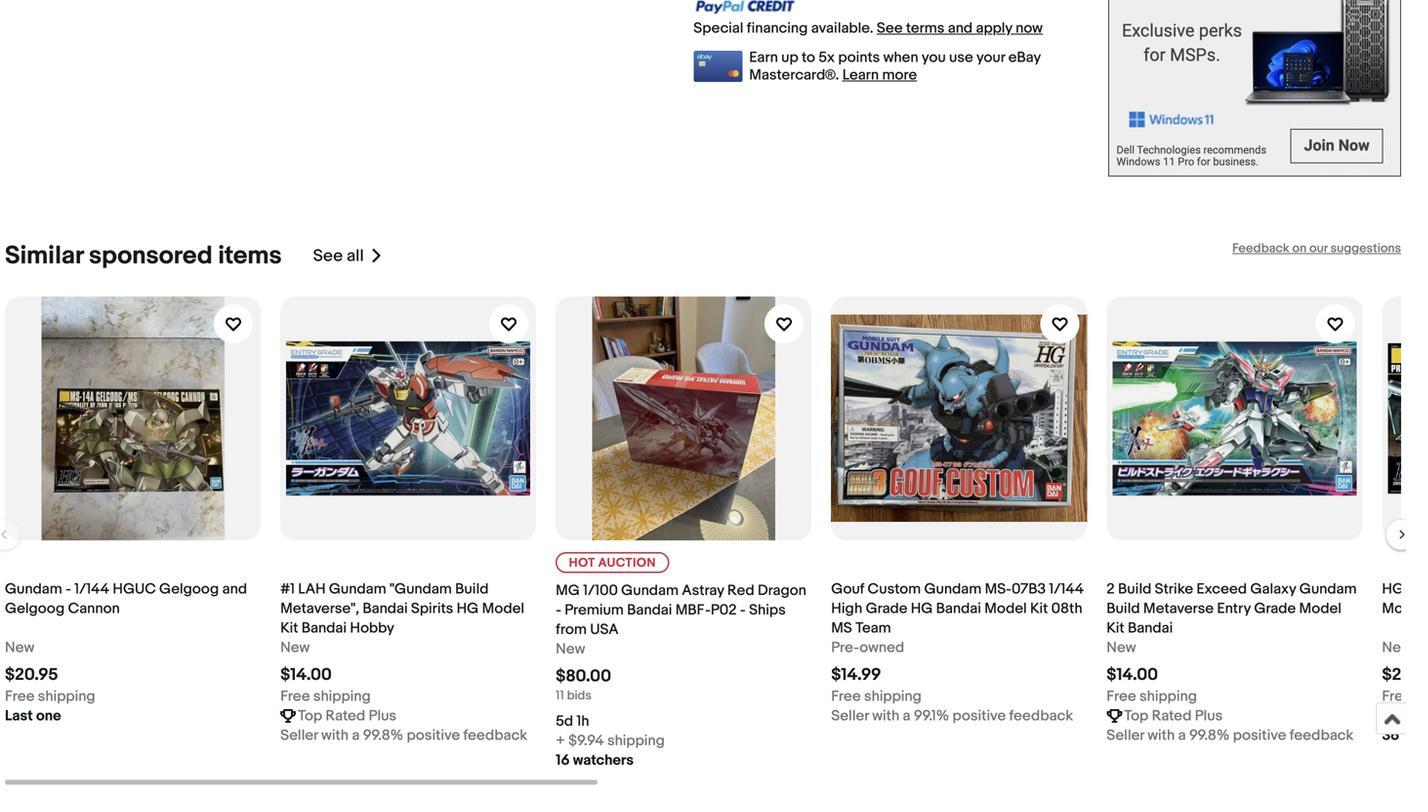 Task type: locate. For each thing, give the bounding box(es) containing it.
1/144
[[74, 581, 109, 598], [1049, 581, 1084, 598]]

0 horizontal spatial new text field
[[280, 638, 310, 658]]

mastercard®.
[[749, 66, 839, 84]]

build right 2
[[1118, 581, 1152, 598]]

1 top rated plus from the left
[[298, 708, 396, 725]]

free inside "2 build strike exceed galaxy gundam build metaverse entry grade model kit bandai new $14.00 free shipping"
[[1107, 688, 1136, 706]]

1 horizontal spatial kit
[[1030, 600, 1048, 618]]

1 horizontal spatial see
[[877, 20, 903, 37]]

new text field up $22 text field
[[1382, 638, 1406, 658]]

apply
[[976, 20, 1012, 37]]

1 hg from the left
[[457, 600, 479, 618]]

when
[[883, 49, 918, 66]]

gelgoog
[[159, 581, 219, 598], [5, 600, 65, 618]]

1 horizontal spatial $14.00 text field
[[1107, 665, 1158, 686]]

with for 2 build strike exceed galaxy gundam build metaverse entry grade model kit bandai new $14.00 free shipping
[[1148, 727, 1175, 745]]

free shipping text field up the one
[[5, 687, 95, 707]]

see up when
[[877, 20, 903, 37]]

$14.00
[[280, 665, 332, 686], [1107, 665, 1158, 686]]

1 horizontal spatial positive
[[953, 708, 1006, 725]]

free up top rated plus text box
[[280, 688, 310, 706]]

1 top from the left
[[298, 708, 322, 725]]

1 horizontal spatial a
[[903, 708, 911, 725]]

feedback for 2 build strike exceed galaxy gundam build metaverse entry grade model kit bandai new $14.00 free shipping
[[1290, 727, 1354, 745]]

shipping inside mg 1/100 gundam astray red dragon - premium bandai mbf-p02 - ships from usa new $80.00 11 bids 5d 1h + $9.94 shipping 16 watchers
[[607, 733, 665, 750]]

3 new text field from the left
[[1382, 638, 1406, 658]]

with inside seller with a 99.8% positive feedback text field
[[321, 727, 349, 745]]

99.1%
[[914, 708, 949, 725]]

2 hg from the left
[[911, 600, 933, 618]]

free up top rated plus text field
[[1107, 688, 1136, 706]]

New text field
[[5, 638, 34, 658], [1107, 638, 1136, 658], [1382, 638, 1406, 658]]

Last one text field
[[5, 707, 61, 726]]

see all
[[313, 246, 364, 266]]

free up last at the left bottom of the page
[[5, 688, 35, 706]]

+
[[556, 733, 565, 750]]

feedback inside text field
[[463, 727, 527, 745]]

shipping inside '#1 lah gundam "gundam build metaverse", bandai spirits hg model kit bandai hobby new $14.00 free shipping'
[[313, 688, 371, 706]]

positive for 2 build strike exceed galaxy gundam build metaverse entry grade model kit bandai new $14.00 free shipping
[[1233, 727, 1286, 745]]

gundam inside '#1 lah gundam "gundam build metaverse", bandai spirits hg model kit bandai hobby new $14.00 free shipping'
[[329, 581, 386, 598]]

with inside gouf custom gundam ms-07b3 1/144 high grade hg bandai model kit 08th ms team pre-owned $14.99 free shipping seller with a 99.1% positive feedback
[[872, 708, 900, 725]]

sponsored
[[89, 241, 213, 271]]

dragon
[[758, 582, 806, 600]]

gundam right galaxy on the right bottom of page
[[1300, 581, 1357, 598]]

free
[[5, 688, 35, 706], [280, 688, 310, 706], [831, 688, 861, 706], [1107, 688, 1136, 706], [1382, 688, 1406, 706]]

mg
[[556, 582, 580, 600]]

$14.00 text field
[[280, 665, 332, 686], [1107, 665, 1158, 686]]

free down $22 text field
[[1382, 688, 1406, 706]]

0 horizontal spatial free shipping text field
[[5, 687, 95, 707]]

0 horizontal spatial plus
[[369, 708, 396, 725]]

1 horizontal spatial gelgoog
[[159, 581, 219, 598]]

top down free shipping text field
[[298, 708, 322, 725]]

Free shipping text field
[[5, 687, 95, 707], [831, 687, 922, 707], [1107, 687, 1197, 707]]

grade
[[866, 600, 908, 618], [1254, 600, 1296, 618]]

gundam up $20.95 'text field'
[[5, 581, 62, 598]]

- right p02
[[740, 602, 746, 619]]

new down 'from'
[[556, 641, 585, 658]]

bandai inside gouf custom gundam ms-07b3 1/144 high grade hg bandai model kit 08th ms team pre-owned $14.99 free shipping seller with a 99.1% positive feedback
[[936, 600, 981, 618]]

2 $14.00 text field from the left
[[1107, 665, 1158, 686]]

1 horizontal spatial top rated plus
[[1124, 708, 1223, 725]]

gelgoog left cannon
[[5, 600, 65, 618]]

99.8% inside seller with a 99.8% positive feedback text field
[[363, 727, 403, 745]]

new inside "2 build strike exceed galaxy gundam build metaverse entry grade model kit bandai new $14.00 free shipping"
[[1107, 639, 1136, 657]]

grade inside gouf custom gundam ms-07b3 1/144 high grade hg bandai model kit 08th ms team pre-owned $14.99 free shipping seller with a 99.1% positive feedback
[[866, 600, 908, 618]]

1 plus from the left
[[369, 708, 396, 725]]

plus inside text box
[[369, 708, 396, 725]]

$14.00 up free shipping text field
[[280, 665, 332, 686]]

1 $14.00 text field from the left
[[280, 665, 332, 686]]

shipping up top rated plus text field
[[1140, 688, 1197, 706]]

and inside gundam - 1/144 hguc gelgoog and gelgoog cannon
[[222, 581, 247, 598]]

one
[[36, 708, 61, 725]]

shipping up the one
[[38, 688, 95, 706]]

0 horizontal spatial top rated plus
[[298, 708, 396, 725]]

$14.00 for #1 lah gundam "gundam build metaverse", bandai spirits hg model kit bandai hobby new $14.00 free shipping
[[280, 665, 332, 686]]

plus up seller with a 99.8% positive feedback text field
[[369, 708, 396, 725]]

hg right spirits
[[457, 600, 479, 618]]

1 99.8% from the left
[[363, 727, 403, 745]]

with down top rated plus text field
[[1148, 727, 1175, 745]]

0 horizontal spatial seller
[[280, 727, 318, 745]]

top up seller with a 99.8% positive feedback text box
[[1124, 708, 1149, 725]]

1 horizontal spatial hg
[[911, 600, 933, 618]]

free inside gouf custom gundam ms-07b3 1/144 high grade hg bandai model kit 08th ms team pre-owned $14.99 free shipping seller with a 99.1% positive feedback
[[831, 688, 861, 706]]

seller inside text field
[[280, 727, 318, 745]]

and for terms
[[948, 20, 973, 37]]

positive inside text field
[[407, 727, 460, 745]]

and up use
[[948, 20, 973, 37]]

2 horizontal spatial positive
[[1233, 727, 1286, 745]]

a down top rated plus text box
[[352, 727, 360, 745]]

a left 99.1%
[[903, 708, 911, 725]]

new up $22 text field
[[1382, 639, 1406, 657]]

2 plus from the left
[[1195, 708, 1223, 725]]

gundam inside gouf custom gundam ms-07b3 1/144 high grade hg bandai model kit 08th ms team pre-owned $14.99 free shipping seller with a 99.1% positive feedback
[[924, 581, 982, 598]]

model
[[482, 600, 524, 618], [985, 600, 1027, 618], [1299, 600, 1342, 618]]

build
[[455, 581, 489, 598], [1118, 581, 1152, 598], [1107, 600, 1140, 618]]

with down top rated plus text box
[[321, 727, 349, 745]]

None text field
[[1400, 707, 1406, 726]]

99.8% down top rated plus text box
[[363, 727, 403, 745]]

+ $9.94 shipping text field
[[556, 732, 665, 751]]

new inside mg 1/100 gundam astray red dragon - premium bandai mbf-p02 - ships from usa new $80.00 11 bids 5d 1h + $9.94 shipping 16 watchers
[[556, 641, 585, 658]]

model right spirits
[[482, 600, 524, 618]]

1 horizontal spatial seller with a 99.8% positive feedback
[[1107, 727, 1354, 745]]

new down 2
[[1107, 639, 1136, 657]]

0 horizontal spatial model
[[482, 600, 524, 618]]

top inside text field
[[1124, 708, 1149, 725]]

seller down top rated plus text field
[[1107, 727, 1144, 745]]

gouf custom gundam ms-07b3 1/144 high grade hg bandai model kit 08th ms team pre-owned $14.99 free shipping seller with a 99.1% positive feedback
[[831, 581, 1084, 725]]

points
[[838, 49, 880, 66]]

plus
[[369, 708, 396, 725], [1195, 708, 1223, 725]]

Seller with a 99.8% positive feedback text field
[[280, 726, 527, 746]]

grade down custom
[[866, 600, 908, 618]]

0 horizontal spatial positive
[[407, 727, 460, 745]]

1 seller with a 99.8% positive feedback from the left
[[280, 727, 527, 745]]

2 horizontal spatial new text field
[[1382, 638, 1406, 658]]

spirits
[[411, 600, 453, 618]]

3 free from the left
[[831, 688, 861, 706]]

shipping down $14.99 in the bottom of the page
[[864, 688, 922, 706]]

0 horizontal spatial -
[[66, 581, 71, 598]]

1 $14.00 from the left
[[280, 665, 332, 686]]

seller down $14.99 in the bottom of the page
[[831, 708, 869, 725]]

2 horizontal spatial model
[[1299, 600, 1342, 618]]

hg inside '#1 lah gundam "gundam build metaverse", bandai spirits hg model kit bandai hobby new $14.00 free shipping'
[[457, 600, 479, 618]]

feedback for #1 lah gundam "gundam build metaverse", bandai spirits hg model kit bandai hobby new $14.00 free shipping
[[463, 727, 527, 745]]

1 free from the left
[[5, 688, 35, 706]]

new text field down metaverse",
[[280, 638, 310, 658]]

0 horizontal spatial a
[[352, 727, 360, 745]]

2 seller with a 99.8% positive feedback from the left
[[1107, 727, 1354, 745]]

3 free shipping text field from the left
[[1107, 687, 1197, 707]]

0 horizontal spatial top
[[298, 708, 322, 725]]

1 vertical spatial and
[[222, 581, 247, 598]]

feedback inside text box
[[1290, 727, 1354, 745]]

1 horizontal spatial feedback
[[1009, 708, 1073, 725]]

1 free shipping text field from the left
[[5, 687, 95, 707]]

$14.00 text field for 2 build strike exceed galaxy gundam build metaverse entry grade model kit bandai new $14.00 free shipping
[[1107, 665, 1158, 686]]

2 top rated plus from the left
[[1124, 708, 1223, 725]]

plus up seller with a 99.8% positive feedback text box
[[1195, 708, 1223, 725]]

1 horizontal spatial top
[[1124, 708, 1149, 725]]

items
[[218, 241, 282, 271]]

feedback on our suggestions link
[[1232, 241, 1401, 256]]

shipping up watchers
[[607, 733, 665, 750]]

build right "gundam
[[455, 581, 489, 598]]

top inside text box
[[298, 708, 322, 725]]

$14.99 text field
[[831, 665, 881, 686]]

2 1/144 from the left
[[1049, 581, 1084, 598]]

free shipping text field down the $14.99 text field
[[831, 687, 922, 707]]

0 horizontal spatial feedback
[[463, 727, 527, 745]]

$14.00 for 2 build strike exceed galaxy gundam build metaverse entry grade model kit bandai new $14.00 free shipping
[[1107, 665, 1158, 686]]

build down 2
[[1107, 600, 1140, 618]]

1 rated from the left
[[326, 708, 365, 725]]

1 horizontal spatial model
[[985, 600, 1027, 618]]

0 horizontal spatial see
[[313, 246, 343, 266]]

0 vertical spatial and
[[948, 20, 973, 37]]

"gundam
[[390, 581, 452, 598]]

pre-
[[831, 639, 860, 657]]

2 horizontal spatial kit
[[1107, 620, 1125, 638]]

financing
[[747, 20, 808, 37]]

hg for $14.00
[[457, 600, 479, 618]]

$14.00 text field up top rated plus text field
[[1107, 665, 1158, 686]]

top rated plus down free shipping text field
[[298, 708, 396, 725]]

36 s text field
[[1382, 726, 1406, 746]]

- up cannon
[[66, 581, 71, 598]]

positive inside text box
[[1233, 727, 1286, 745]]

Seller with a 99.1% positive feedback text field
[[831, 707, 1073, 726]]

$14.00 up top rated plus text field
[[1107, 665, 1158, 686]]

learn more
[[842, 66, 917, 84]]

1 horizontal spatial with
[[872, 708, 900, 725]]

gundam inside mg 1/100 gundam astray red dragon - premium bandai mbf-p02 - ships from usa new $80.00 11 bids 5d 1h + $9.94 shipping 16 watchers
[[621, 582, 679, 600]]

kit down 2
[[1107, 620, 1125, 638]]

2 99.8% from the left
[[1189, 727, 1230, 745]]

new $20.95 free shipping last one
[[5, 639, 95, 725]]

2 grade from the left
[[1254, 600, 1296, 618]]

4 free from the left
[[1107, 688, 1136, 706]]

top rated plus
[[298, 708, 396, 725], [1124, 708, 1223, 725]]

0 horizontal spatial 99.8%
[[363, 727, 403, 745]]

model left hgu
[[1299, 600, 1342, 618]]

metaverse",
[[280, 600, 359, 618]]

1 1/144 from the left
[[74, 581, 109, 598]]

gundam for $14.00
[[329, 581, 386, 598]]

#1
[[280, 581, 295, 598]]

advertisement region
[[1108, 0, 1401, 177]]

$9.94
[[569, 733, 604, 750]]

free shipping text field for $14.99
[[831, 687, 922, 707]]

new text field down 'from'
[[556, 640, 585, 659]]

$14.00 text field up free shipping text field
[[280, 665, 332, 686]]

2 top from the left
[[1124, 708, 1149, 725]]

seller with a 99.8% positive feedback down top rated plus text field
[[1107, 727, 1354, 745]]

top for 2 build strike exceed galaxy gundam build metaverse entry grade model kit bandai new $14.00 free shipping
[[1124, 708, 1149, 725]]

2 horizontal spatial feedback
[[1290, 727, 1354, 745]]

feedback
[[1232, 241, 1290, 256]]

a inside gouf custom gundam ms-07b3 1/144 high grade hg bandai model kit 08th ms team pre-owned $14.99 free shipping seller with a 99.1% positive feedback
[[903, 708, 911, 725]]

kit down 07b3
[[1030, 600, 1048, 618]]

0 horizontal spatial $14.00
[[280, 665, 332, 686]]

kit inside gouf custom gundam ms-07b3 1/144 high grade hg bandai model kit 08th ms team pre-owned $14.99 free shipping seller with a 99.1% positive feedback
[[1030, 600, 1048, 618]]

see
[[877, 20, 903, 37], [313, 246, 343, 266]]

seller inside text box
[[1107, 727, 1144, 745]]

1h
[[577, 713, 589, 731]]

1 horizontal spatial plus
[[1195, 708, 1223, 725]]

1 horizontal spatial new text field
[[1107, 638, 1136, 658]]

feedback on our suggestions
[[1232, 241, 1401, 256]]

top rated plus up seller with a 99.8% positive feedback text box
[[1124, 708, 1223, 725]]

hgu
[[1382, 581, 1406, 618]]

1 horizontal spatial -
[[556, 602, 561, 619]]

0 horizontal spatial grade
[[866, 600, 908, 618]]

seller with a 99.8% positive feedback for #1 lah gundam "gundam build metaverse", bandai spirits hg model kit bandai hobby new $14.00 free shipping
[[280, 727, 527, 745]]

gundam down auction
[[621, 582, 679, 600]]

seller with a 99.8% positive feedback
[[280, 727, 527, 745], [1107, 727, 1354, 745]]

- down mg
[[556, 602, 561, 619]]

1 horizontal spatial grade
[[1254, 600, 1296, 618]]

0 vertical spatial see
[[877, 20, 903, 37]]

model down ms-
[[985, 600, 1027, 618]]

0 horizontal spatial kit
[[280, 620, 298, 638]]

1 horizontal spatial and
[[948, 20, 973, 37]]

with left 99.1%
[[872, 708, 900, 725]]

a inside text field
[[352, 727, 360, 745]]

grade down galaxy on the right bottom of page
[[1254, 600, 1296, 618]]

plus inside text field
[[1195, 708, 1223, 725]]

learn
[[842, 66, 879, 84]]

2 horizontal spatial seller
[[1107, 727, 1144, 745]]

model inside '#1 lah gundam "gundam build metaverse", bandai spirits hg model kit bandai hobby new $14.00 free shipping'
[[482, 600, 524, 618]]

$14.00 inside "2 build strike exceed galaxy gundam build metaverse entry grade model kit bandai new $14.00 free shipping"
[[1107, 665, 1158, 686]]

New text field
[[280, 638, 310, 658], [556, 640, 585, 659]]

and left #1
[[222, 581, 247, 598]]

kit
[[1030, 600, 1048, 618], [280, 620, 298, 638], [1107, 620, 1125, 638]]

new text field down 2
[[1107, 638, 1136, 658]]

seller for 2 build strike exceed galaxy gundam build metaverse entry grade model kit bandai new $14.00 free shipping
[[1107, 727, 1144, 745]]

rated down free shipping text field
[[326, 708, 365, 725]]

gelgoog right hguc
[[159, 581, 219, 598]]

top for #1 lah gundam "gundam build metaverse", bandai spirits hg model kit bandai hobby new $14.00 free shipping
[[298, 708, 322, 725]]

see left all
[[313, 246, 343, 266]]

1 horizontal spatial free shipping text field
[[831, 687, 922, 707]]

free inside new $20.95 free shipping last one
[[5, 688, 35, 706]]

1 new text field from the left
[[5, 638, 34, 658]]

rated
[[326, 708, 365, 725], [1152, 708, 1192, 725]]

lah
[[298, 581, 326, 598]]

auction
[[598, 556, 656, 571]]

kit inside "2 build strike exceed galaxy gundam build metaverse entry grade model kit bandai new $14.00 free shipping"
[[1107, 620, 1125, 638]]

model inside gouf custom gundam ms-07b3 1/144 high grade hg bandai model kit 08th ms team pre-owned $14.99 free shipping seller with a 99.1% positive feedback
[[985, 600, 1027, 618]]

hot auction
[[569, 556, 656, 571]]

hg inside gouf custom gundam ms-07b3 1/144 high grade hg bandai model kit 08th ms team pre-owned $14.99 free shipping seller with a 99.1% positive feedback
[[911, 600, 933, 618]]

0 horizontal spatial gelgoog
[[5, 600, 65, 618]]

1 horizontal spatial $14.00
[[1107, 665, 1158, 686]]

seller down free shipping text field
[[280, 727, 318, 745]]

0 horizontal spatial with
[[321, 727, 349, 745]]

-
[[66, 581, 71, 598], [556, 602, 561, 619], [740, 602, 746, 619]]

0 horizontal spatial new text field
[[5, 638, 34, 658]]

2 free shipping text field from the left
[[831, 687, 922, 707]]

hg down custom
[[911, 600, 933, 618]]

on
[[1292, 241, 1307, 256]]

new text field up $20.95 'text field'
[[5, 638, 34, 658]]

rated for #1 lah gundam "gundam build metaverse", bandai spirits hg model kit bandai hobby new $14.00 free shipping
[[326, 708, 365, 725]]

seller
[[831, 708, 869, 725], [280, 727, 318, 745], [1107, 727, 1144, 745]]

to
[[802, 49, 815, 66]]

1/144 inside gouf custom gundam ms-07b3 1/144 high grade hg bandai model kit 08th ms team pre-owned $14.99 free shipping seller with a 99.1% positive feedback
[[1049, 581, 1084, 598]]

gundam up hobby
[[329, 581, 386, 598]]

new down metaverse",
[[280, 639, 310, 657]]

11
[[556, 689, 564, 704]]

shipping up top rated plus text box
[[313, 688, 371, 706]]

1 horizontal spatial new text field
[[556, 640, 585, 659]]

metaverse
[[1143, 600, 1214, 618]]

bandai
[[363, 600, 408, 618], [936, 600, 981, 618], [627, 602, 672, 619], [302, 620, 347, 638], [1128, 620, 1173, 638]]

a down top rated plus text field
[[1178, 727, 1186, 745]]

plus for #1 lah gundam "gundam build metaverse", bandai spirits hg model kit bandai hobby new $14.00 free shipping
[[369, 708, 396, 725]]

0 horizontal spatial hg
[[457, 600, 479, 618]]

2 rated from the left
[[1152, 708, 1192, 725]]

0 horizontal spatial 1/144
[[74, 581, 109, 598]]

0 horizontal spatial $14.00 text field
[[280, 665, 332, 686]]

$22 text field
[[1382, 665, 1406, 686]]

2 free from the left
[[280, 688, 310, 706]]

kit down metaverse",
[[280, 620, 298, 638]]

1 horizontal spatial rated
[[1152, 708, 1192, 725]]

new text field for $14.00
[[280, 638, 310, 658]]

gundam left ms-
[[924, 581, 982, 598]]

gundam inside gundam - 1/144 hguc gelgoog and gelgoog cannon
[[5, 581, 62, 598]]

1 horizontal spatial 99.8%
[[1189, 727, 1230, 745]]

1/144 up cannon
[[74, 581, 109, 598]]

0 horizontal spatial and
[[222, 581, 247, 598]]

1/144 up 08th
[[1049, 581, 1084, 598]]

rated inside text box
[[326, 708, 365, 725]]

1 vertical spatial see
[[313, 246, 343, 266]]

red
[[727, 582, 755, 600]]

3 model from the left
[[1299, 600, 1342, 618]]

2
[[1107, 581, 1115, 598]]

shipping inside gouf custom gundam ms-07b3 1/144 high grade hg bandai model kit 08th ms team pre-owned $14.99 free shipping seller with a 99.1% positive feedback
[[864, 688, 922, 706]]

1 grade from the left
[[866, 600, 908, 618]]

feedback
[[1009, 708, 1073, 725], [463, 727, 527, 745], [1290, 727, 1354, 745]]

feedback inside gouf custom gundam ms-07b3 1/144 high grade hg bandai model kit 08th ms team pre-owned $14.99 free shipping seller with a 99.1% positive feedback
[[1009, 708, 1073, 725]]

1 model from the left
[[482, 600, 524, 618]]

new up $20.95 'text field'
[[5, 639, 34, 657]]

gundam for team
[[924, 581, 982, 598]]

99.8% down top rated plus text field
[[1189, 727, 1230, 745]]

1 horizontal spatial seller
[[831, 708, 869, 725]]

free shipping text field up seller with a 99.8% positive feedback text box
[[1107, 687, 1197, 707]]

kit inside '#1 lah gundam "gundam build metaverse", bandai spirits hg model kit bandai hobby new $14.00 free shipping'
[[280, 620, 298, 638]]

2 model from the left
[[985, 600, 1027, 618]]

seller with a 99.8% positive feedback for 2 build strike exceed galaxy gundam build metaverse entry grade model kit bandai new $14.00 free shipping
[[1107, 727, 1354, 745]]

ships
[[749, 602, 786, 619]]

2 $14.00 from the left
[[1107, 665, 1158, 686]]

with inside seller with a 99.8% positive feedback text box
[[1148, 727, 1175, 745]]

11 bids text field
[[556, 689, 592, 704]]

1 horizontal spatial 1/144
[[1049, 581, 1084, 598]]

new inside new $20.95 free shipping last one
[[5, 639, 34, 657]]

99.8%
[[363, 727, 403, 745], [1189, 727, 1230, 745]]

free shipping text field for $14.00
[[1107, 687, 1197, 707]]

0 horizontal spatial rated
[[326, 708, 365, 725]]

model inside "2 build strike exceed galaxy gundam build metaverse entry grade model kit bandai new $14.00 free shipping"
[[1299, 600, 1342, 618]]

99.8% inside seller with a 99.8% positive feedback text box
[[1189, 727, 1230, 745]]

2 horizontal spatial free shipping text field
[[1107, 687, 1197, 707]]

seller with a 99.8% positive feedback down top rated plus text box
[[280, 727, 527, 745]]

$14.00 inside '#1 lah gundam "gundam build metaverse", bandai spirits hg model kit bandai hobby new $14.00 free shipping'
[[280, 665, 332, 686]]

0 horizontal spatial seller with a 99.8% positive feedback
[[280, 727, 527, 745]]

2 horizontal spatial with
[[1148, 727, 1175, 745]]

a inside text box
[[1178, 727, 1186, 745]]

5d
[[556, 713, 573, 731]]

rated up seller with a 99.8% positive feedback text box
[[1152, 708, 1192, 725]]

new text field for $20.95
[[5, 638, 34, 658]]

Top Rated Plus text field
[[1124, 707, 1223, 726]]

rated inside text field
[[1152, 708, 1192, 725]]

2 new text field from the left
[[1107, 638, 1136, 658]]

2 horizontal spatial a
[[1178, 727, 1186, 745]]

Free shipping text field
[[280, 687, 371, 707]]

5x
[[819, 49, 835, 66]]

earn up to 5x points when you use your ebay mastercard®.
[[749, 49, 1041, 84]]

Pre-owned text field
[[831, 638, 904, 658]]

free down $14.99 in the bottom of the page
[[831, 688, 861, 706]]



Task type: vqa. For each thing, say whether or not it's contained in the screenshot.
My
no



Task type: describe. For each thing, give the bounding box(es) containing it.
shipping inside "2 build strike exceed galaxy gundam build metaverse entry grade model kit bandai new $14.00 free shipping"
[[1140, 688, 1197, 706]]

1/100
[[583, 582, 618, 600]]

gundam for usa
[[621, 582, 679, 600]]

see all link
[[313, 241, 383, 271]]

top rated plus for 2 build strike exceed galaxy gundam build metaverse entry grade model kit bandai new $14.00 free shipping
[[1124, 708, 1223, 725]]

#1 lah gundam "gundam build metaverse", bandai spirits hg model kit bandai hobby new $14.00 free shipping
[[280, 581, 524, 706]]

99.8% for #1 lah gundam "gundam build metaverse", bandai spirits hg model kit bandai hobby new $14.00 free shipping
[[363, 727, 403, 745]]

galaxy
[[1250, 581, 1296, 598]]

special financing available. see terms and apply now
[[694, 20, 1043, 37]]

mg 1/100 gundam astray red dragon - premium bandai mbf-p02 - ships from usa new $80.00 11 bids 5d 1h + $9.94 shipping 16 watchers
[[556, 582, 806, 770]]

hot
[[569, 556, 595, 571]]

new text field for $14.00
[[1107, 638, 1136, 658]]

all
[[347, 246, 364, 266]]

model for team
[[985, 600, 1027, 618]]

watchers
[[573, 752, 634, 770]]

p02
[[711, 602, 737, 619]]

$22
[[1382, 665, 1406, 686]]

5 free from the left
[[1382, 688, 1406, 706]]

astray
[[682, 582, 724, 600]]

hg for team
[[911, 600, 933, 618]]

seller inside gouf custom gundam ms-07b3 1/144 high grade hg bandai model kit 08th ms team pre-owned $14.99 free shipping seller with a 99.1% positive feedback
[[831, 708, 869, 725]]

owned
[[860, 639, 904, 657]]

our
[[1310, 241, 1328, 256]]

bandai inside "2 build strike exceed galaxy gundam build metaverse entry grade model kit bandai new $14.00 free shipping"
[[1128, 620, 1173, 638]]

model for $14.00
[[1299, 600, 1342, 618]]

last
[[5, 708, 33, 725]]

see terms and apply now link
[[877, 20, 1043, 37]]

gundam - 1/144 hguc gelgoog and gelgoog cannon
[[5, 581, 247, 618]]

you
[[922, 49, 946, 66]]

grade inside "2 build strike exceed galaxy gundam build metaverse entry grade model kit bandai new $14.00 free shipping"
[[1254, 600, 1296, 618]]

new inside '#1 lah gundam "gundam build metaverse", bandai spirits hg model kit bandai hobby new $14.00 free shipping'
[[280, 639, 310, 657]]

free inside '#1 lah gundam "gundam build metaverse", bandai spirits hg model kit bandai hobby new $14.00 free shipping'
[[280, 688, 310, 706]]

Seller with a 99.8% positive feedback text field
[[1107, 726, 1354, 746]]

seller for #1 lah gundam "gundam build metaverse", bandai spirits hg model kit bandai hobby new $14.00 free shipping
[[280, 727, 318, 745]]

from
[[556, 621, 587, 639]]

plus for 2 build strike exceed galaxy gundam build metaverse entry grade model kit bandai new $14.00 free shipping
[[1195, 708, 1223, 725]]

Top Rated Plus text field
[[298, 707, 396, 726]]

positive inside gouf custom gundam ms-07b3 1/144 high grade hg bandai model kit 08th ms team pre-owned $14.99 free shipping seller with a 99.1% positive feedback
[[953, 708, 1006, 725]]

paypal credit image
[[694, 0, 795, 14]]

5d 1h text field
[[556, 712, 589, 732]]

08th
[[1051, 600, 1083, 618]]

Free text field
[[1382, 687, 1406, 707]]

team
[[856, 620, 891, 638]]

99.8% for 2 build strike exceed galaxy gundam build metaverse entry grade model kit bandai new $14.00 free shipping
[[1189, 727, 1230, 745]]

0 vertical spatial gelgoog
[[159, 581, 219, 598]]

top rated plus for #1 lah gundam "gundam build metaverse", bandai spirits hg model kit bandai hobby new $14.00 free shipping
[[298, 708, 396, 725]]

exceed
[[1197, 581, 1247, 598]]

ms
[[831, 620, 852, 638]]

your
[[977, 49, 1005, 66]]

ms-
[[985, 581, 1012, 598]]

special
[[694, 20, 744, 37]]

2 horizontal spatial -
[[740, 602, 746, 619]]

mbf-
[[675, 602, 711, 619]]

07b3
[[1012, 581, 1046, 598]]

similar sponsored items
[[5, 241, 282, 271]]

$80.00 text field
[[556, 667, 611, 687]]

entry
[[1217, 600, 1251, 618]]

suggestions
[[1331, 241, 1401, 256]]

more
[[882, 66, 917, 84]]

kit for team
[[1030, 600, 1048, 618]]

a for #1 lah gundam "gundam build metaverse", bandai spirits hg model kit bandai hobby new $14.00 free shipping
[[352, 727, 360, 745]]

available.
[[811, 20, 873, 37]]

bandai inside mg 1/100 gundam astray red dragon - premium bandai mbf-p02 - ships from usa new $80.00 11 bids 5d 1h + $9.94 shipping 16 watchers
[[627, 602, 672, 619]]

bids
[[567, 689, 592, 704]]

earn
[[749, 49, 778, 66]]

hobby
[[350, 620, 394, 638]]

16 watchers text field
[[556, 751, 634, 771]]

$20.95
[[5, 665, 58, 686]]

gundam inside "2 build strike exceed galaxy gundam build metaverse entry grade model kit bandai new $14.00 free shipping"
[[1300, 581, 1357, 598]]

$14.99
[[831, 665, 881, 686]]

use
[[949, 49, 973, 66]]

See all text field
[[313, 246, 364, 266]]

1/144 inside gundam - 1/144 hguc gelgoog and gelgoog cannon
[[74, 581, 109, 598]]

$20.95 text field
[[5, 665, 58, 686]]

ebay mastercard image
[[694, 51, 742, 82]]

1 vertical spatial gelgoog
[[5, 600, 65, 618]]

ebay
[[1009, 49, 1041, 66]]

and for gelgoog
[[222, 581, 247, 598]]

up
[[781, 49, 799, 66]]

36
[[1382, 727, 1399, 745]]

free shipping text field for $20.95
[[5, 687, 95, 707]]

strike
[[1155, 581, 1193, 598]]

shipping inside new $20.95 free shipping last one
[[38, 688, 95, 706]]

terms
[[906, 20, 945, 37]]

36 s
[[1382, 727, 1406, 745]]

- inside gundam - 1/144 hguc gelgoog and gelgoog cannon
[[66, 581, 71, 598]]

now
[[1016, 20, 1043, 37]]

$14.00 text field for #1 lah gundam "gundam build metaverse", bandai spirits hg model kit bandai hobby new $14.00 free shipping
[[280, 665, 332, 686]]

a for 2 build strike exceed galaxy gundam build metaverse entry grade model kit bandai new $14.00 free shipping
[[1178, 727, 1186, 745]]

build inside '#1 lah gundam "gundam build metaverse", bandai spirits hg model kit bandai hobby new $14.00 free shipping'
[[455, 581, 489, 598]]

new text field for $80.00
[[556, 640, 585, 659]]

kit for $14.00
[[1107, 620, 1125, 638]]

high
[[831, 600, 863, 618]]

usa
[[590, 621, 619, 639]]

16
[[556, 752, 570, 770]]

new $22 free
[[1382, 639, 1406, 706]]

learn more link
[[842, 66, 917, 84]]

2 build strike exceed galaxy gundam build metaverse entry grade model kit bandai new $14.00 free shipping
[[1107, 581, 1357, 706]]

positive for #1 lah gundam "gundam build metaverse", bandai spirits hg model kit bandai hobby new $14.00 free shipping
[[407, 727, 460, 745]]

custom
[[868, 581, 921, 598]]

new text field for $22
[[1382, 638, 1406, 658]]

rated for 2 build strike exceed galaxy gundam build metaverse entry grade model kit bandai new $14.00 free shipping
[[1152, 708, 1192, 725]]

premium
[[565, 602, 624, 619]]

similar
[[5, 241, 83, 271]]

$80.00
[[556, 667, 611, 687]]

s
[[1403, 727, 1406, 745]]

gouf
[[831, 581, 864, 598]]

cannon
[[68, 600, 120, 618]]

with for #1 lah gundam "gundam build metaverse", bandai spirits hg model kit bandai hobby new $14.00 free shipping
[[321, 727, 349, 745]]

hguc
[[113, 581, 156, 598]]



